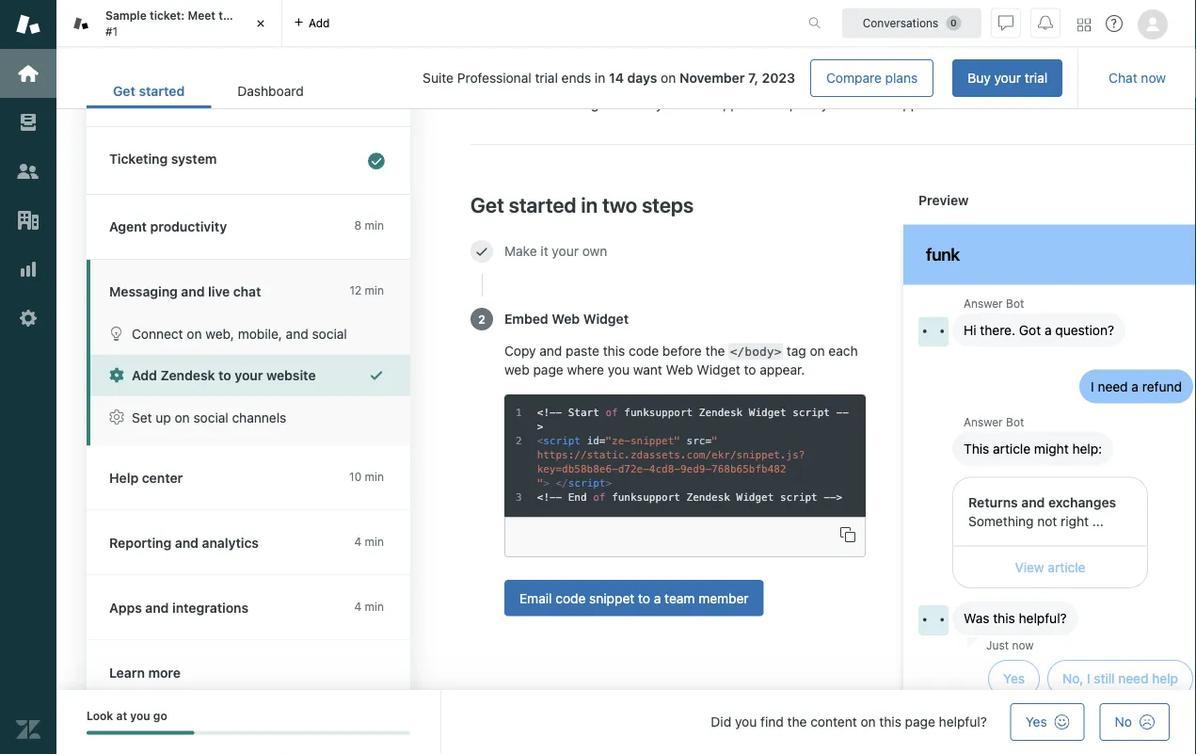 Task type: vqa. For each thing, say whether or not it's contained in the screenshot.
second Arabic from the bottom
no



Task type: describe. For each thing, give the bounding box(es) containing it.
make
[[505, 243, 537, 259]]

connect on web, mobile, and social
[[132, 326, 347, 341]]

! for start
[[544, 407, 550, 418]]

and for reporting and analytics
[[175, 535, 199, 550]]

add zendesk to your website
[[132, 368, 316, 383]]

tab list containing get started
[[87, 73, 330, 108]]

customers image
[[16, 159, 40, 184]]

avatar image for hi
[[919, 317, 949, 347]]

funksupport for end
[[612, 491, 681, 503]]

learn more button
[[87, 641, 407, 705]]

two
[[603, 192, 638, 216]]

zendesk products image
[[1078, 18, 1091, 32]]

dashboard
[[238, 83, 304, 99]]

0 vertical spatial i
[[1091, 378, 1095, 394]]

chat now
[[1109, 70, 1167, 86]]

refund
[[1143, 378, 1183, 394]]

suite professional trial ends in 14 days on november 7, 2023
[[423, 70, 796, 86]]

snippet inside email code snippet to a team member button
[[590, 590, 635, 606]]

meet
[[188, 9, 216, 22]]

and for returns and exchanges something not right ...
[[1022, 494, 1046, 510]]

id = " ze-snippet "
[[587, 435, 681, 447]]

did you find the content on this page helpful?
[[711, 714, 988, 730]]

key=db58b8e6-
[[537, 463, 618, 475]]

button displays agent's chat status as invisible. image
[[999, 16, 1014, 31]]

progress-bar progress bar
[[87, 731, 411, 735]]

just now
[[987, 638, 1034, 652]]

returns and exchanges element
[[953, 477, 1149, 588]]

embed web widget
[[505, 311, 629, 327]]

view
[[1016, 559, 1045, 575]]

your inside "button"
[[995, 70, 1022, 86]]

src
[[687, 435, 706, 447]]

email code snippet to a team member
[[520, 590, 749, 606]]

min for agent productivity
[[365, 219, 384, 232]]

4 for apps and integrations
[[355, 600, 362, 613]]

now for chat now
[[1142, 70, 1167, 86]]

integrations
[[172, 600, 249, 615]]

src = " https://static.zdassets.com/ekr/snippet.js? key=db58b8e6-d72e-4cd8-9ed9-768b65bfb482 " >
[[537, 435, 805, 489]]

! for end
[[544, 491, 550, 503]]

< for end
[[537, 491, 544, 503]]

add button
[[282, 0, 341, 46]]

right
[[1061, 513, 1090, 529]]

widget down appear.
[[749, 407, 787, 418]]

1 vertical spatial page
[[906, 714, 936, 730]]

hi
[[964, 322, 977, 337]]

tab containing sample ticket: meet the ticket
[[56, 0, 282, 47]]

2 answer bot from the top
[[964, 416, 1025, 429]]

4 min for analytics
[[355, 535, 384, 548]]

add inside real-time and ongoing customer conversations are seamless when you add zendesk to your website. after setup, furthe
[[905, 78, 928, 94]]

widget up paste
[[584, 311, 629, 327]]

add zendesk to your website button
[[90, 355, 411, 396]]

get help image
[[1106, 15, 1123, 32]]

reporting image
[[16, 257, 40, 282]]

0 vertical spatial need
[[1098, 378, 1129, 394]]

of funksupport zendesk for start
[[606, 407, 743, 418]]

furthe
[[1164, 78, 1197, 94]]

ticketing
[[109, 151, 168, 167]]

1 answer from the top
[[964, 297, 1003, 310]]

of funksupport zendesk for end
[[593, 491, 731, 503]]

</
[[556, 477, 569, 489]]

0 vertical spatial social
[[312, 326, 347, 341]]

8 min
[[355, 219, 384, 232]]

you up 'progress bar' image
[[130, 710, 150, 723]]

10 min
[[349, 470, 384, 483]]

and for apps and integrations
[[145, 600, 169, 615]]

ends
[[562, 70, 591, 86]]

widget inside tag on each web page where you want web widget to appear.
[[697, 362, 741, 377]]

and inside real-time and ongoing customer conversations are seamless when you add zendesk to your website. after setup, furthe
[[533, 78, 555, 94]]

up
[[156, 410, 171, 425]]

https://static.zdassets.com/ekr/snippet.js?
[[537, 449, 805, 461]]

768b65bfb482
[[712, 463, 787, 475]]

more
[[148, 665, 181, 680]]

connect
[[132, 326, 183, 341]]

at
[[116, 710, 127, 723]]

1 bot from the top
[[1007, 297, 1025, 310]]

ticket
[[240, 9, 271, 22]]

views image
[[16, 110, 40, 135]]

set up on social channels
[[132, 410, 287, 425]]

...
[[1093, 513, 1104, 529]]

of for end
[[593, 491, 606, 503]]

avatar image for was
[[919, 605, 949, 636]]

14
[[609, 70, 624, 86]]

november
[[680, 70, 745, 86]]

ze-
[[612, 435, 631, 447]]

buy
[[968, 70, 991, 86]]

1 horizontal spatial a
[[1045, 322, 1052, 337]]

mobile,
[[238, 326, 282, 341]]

get started in two steps
[[471, 192, 694, 216]]

need inside button
[[1119, 671, 1149, 686]]

no,
[[1063, 671, 1084, 686]]

no
[[1115, 714, 1133, 730]]

help center
[[109, 470, 183, 485]]

add inside popup button
[[309, 16, 330, 30]]

</body>
[[730, 344, 782, 359]]

analytics
[[202, 535, 259, 550]]

web,
[[206, 326, 234, 341]]

after
[[1089, 78, 1119, 94]]

the for did you find the content on this page helpful?
[[788, 714, 807, 730]]

min for reporting and analytics
[[365, 535, 384, 548]]

on right up at the bottom of page
[[175, 410, 190, 425]]

your inside real-time and ongoing customer conversations are seamless when you add zendesk to your website. after setup, furthe
[[1004, 78, 1031, 94]]

get started image
[[16, 61, 40, 86]]

0 vertical spatial in
[[595, 70, 606, 86]]

find
[[761, 714, 784, 730]]

copy and paste this code before the </body>
[[505, 343, 782, 359]]

plans
[[886, 70, 918, 86]]

website
[[266, 368, 316, 383]]

min for help center
[[365, 470, 384, 483]]

each
[[829, 343, 858, 359]]

this
[[964, 441, 990, 456]]

of for start
[[606, 407, 618, 418]]

= for id
[[600, 435, 606, 447]]

" right src
[[712, 435, 718, 447]]

= for src
[[706, 435, 712, 447]]

yes for no
[[1026, 714, 1048, 730]]

4 min for integrations
[[355, 600, 384, 613]]

tabs tab list
[[56, 0, 789, 47]]

content
[[811, 714, 858, 730]]

i inside button
[[1088, 671, 1091, 686]]

the for sample ticket: meet the ticket #1
[[219, 9, 237, 22]]

go
[[153, 710, 167, 723]]

zendesk inside real-time and ongoing customer conversations are seamless when you add zendesk to your website. after setup, furthe
[[932, 78, 985, 94]]

funk
[[927, 244, 960, 264]]

member
[[699, 590, 749, 606]]

agent
[[109, 219, 147, 234]]

exchanges
[[1049, 494, 1117, 510]]

< ! -- for start
[[537, 407, 562, 418]]

professional
[[457, 70, 532, 86]]

4cd8-
[[650, 463, 681, 475]]

real-time and ongoing customer conversations are seamless when you add zendesk to your website. after setup, furthe
[[471, 78, 1197, 112]]

helpful? inside get started in two steps region
[[1019, 611, 1067, 626]]

2 vertical spatial this
[[880, 714, 902, 730]]

#1
[[105, 24, 118, 38]]

apps and integrations
[[109, 600, 249, 615]]

the inside get started in two steps region
[[706, 343, 725, 359]]

get started
[[113, 83, 185, 99]]

zendesk down 9ed9-
[[687, 491, 731, 503]]

seamless
[[784, 78, 840, 94]]

view article
[[1016, 559, 1086, 575]]

min for messaging and live chat
[[365, 284, 384, 297]]

customer
[[612, 78, 669, 94]]

time
[[503, 78, 529, 94]]

center
[[142, 470, 183, 485]]

widget script -- > for end
[[737, 491, 843, 503]]

admin image
[[16, 306, 40, 331]]

started for get started
[[139, 83, 185, 99]]

to inside tag on each web page where you want web widget to appear.
[[744, 362, 757, 377]]

12 min
[[350, 284, 384, 297]]

i need a refund
[[1091, 378, 1183, 394]]



Task type: locate. For each thing, give the bounding box(es) containing it.
and for copy and paste this code before the </body>
[[540, 343, 563, 359]]

close image
[[251, 14, 270, 33]]

this up just now
[[994, 611, 1016, 626]]

need right still on the bottom right
[[1119, 671, 1149, 686]]

funksupport up id = " ze-snippet "
[[625, 407, 693, 418]]

0 horizontal spatial get
[[113, 83, 136, 99]]

1 vertical spatial of
[[593, 491, 606, 503]]

progress bar image
[[87, 731, 195, 735]]

web inside tag on each web page where you want web widget to appear.
[[666, 362, 694, 377]]

main element
[[0, 0, 56, 754]]

a left refund
[[1132, 378, 1139, 394]]

1 vertical spatial answer
[[964, 416, 1003, 429]]

and up not
[[1022, 494, 1046, 510]]

1 min from the top
[[365, 219, 384, 232]]

a right got
[[1045, 322, 1052, 337]]

< left end
[[537, 491, 544, 503]]

bot
[[1007, 297, 1025, 310], [1007, 416, 1025, 429]]

bot up got
[[1007, 297, 1025, 310]]

1 4 min from the top
[[355, 535, 384, 548]]

1 horizontal spatial =
[[706, 435, 712, 447]]

before
[[663, 343, 702, 359]]

1 vertical spatial article
[[1048, 559, 1086, 575]]

1 vertical spatial answer bot
[[964, 416, 1025, 429]]

1 vertical spatial helpful?
[[939, 714, 988, 730]]

2023
[[762, 70, 796, 86]]

tag
[[787, 343, 807, 359]]

page right web
[[533, 362, 564, 377]]

need left refund
[[1098, 378, 1129, 394]]

0 vertical spatial answer bot
[[964, 297, 1025, 310]]

0 vertical spatial of funksupport zendesk
[[606, 407, 743, 418]]

0 vertical spatial widget script -- >
[[537, 407, 849, 432]]

0 vertical spatial avatar image
[[919, 317, 949, 347]]

zendesk up src
[[699, 407, 743, 418]]

0 horizontal spatial =
[[600, 435, 606, 447]]

widget script -- >
[[537, 407, 849, 432], [737, 491, 843, 503]]

1 trial from the left
[[1025, 70, 1048, 86]]

1 vertical spatial in
[[581, 192, 598, 216]]

hi there. got a question?
[[964, 322, 1115, 337]]

8
[[355, 219, 362, 232]]

1 vertical spatial snippet
[[590, 590, 635, 606]]

0 horizontal spatial started
[[139, 83, 185, 99]]

min for apps and integrations
[[365, 600, 384, 613]]

1 vertical spatial get
[[471, 192, 505, 216]]

< script
[[537, 435, 581, 447]]

script
[[793, 407, 830, 418], [544, 435, 581, 447], [569, 477, 606, 489], [781, 491, 818, 503]]

0 horizontal spatial trial
[[535, 70, 558, 86]]

< for start
[[537, 407, 544, 418]]

no button
[[1100, 703, 1170, 741]]

1 horizontal spatial article
[[1048, 559, 1086, 575]]

might
[[1035, 441, 1069, 456]]

and inside returns and exchanges something not right ...
[[1022, 494, 1046, 510]]

1 horizontal spatial page
[[906, 714, 936, 730]]

0 vertical spatial yes
[[1004, 671, 1025, 686]]

messaging and live chat heading
[[87, 260, 411, 313]]

0 vertical spatial code
[[629, 343, 659, 359]]

article
[[993, 441, 1031, 456], [1048, 559, 1086, 575]]

d72e-
[[618, 463, 650, 475]]

1 horizontal spatial social
[[312, 326, 347, 341]]

you left want
[[608, 362, 630, 377]]

1 < from the top
[[537, 407, 544, 418]]

look at you go
[[87, 710, 167, 723]]

0 vertical spatial bot
[[1007, 297, 1025, 310]]

0 vertical spatial answer
[[964, 297, 1003, 310]]

get
[[113, 83, 136, 99], [471, 192, 505, 216]]

avatar image left "was"
[[919, 605, 949, 636]]

and left analytics
[[175, 535, 199, 550]]

suite
[[423, 70, 454, 86]]

the right before
[[706, 343, 725, 359]]

to down the </body>
[[744, 362, 757, 377]]

there.
[[981, 322, 1016, 337]]

0 horizontal spatial the
[[219, 9, 237, 22]]

of funksupport zendesk up src
[[606, 407, 743, 418]]

web down before
[[666, 362, 694, 377]]

2 bot from the top
[[1007, 416, 1025, 429]]

1 vertical spatial now
[[1013, 638, 1034, 652]]

0 vertical spatial of
[[606, 407, 618, 418]]

1 horizontal spatial add
[[905, 78, 928, 94]]

now inside get started in two steps region
[[1013, 638, 1034, 652]]

2 = from the left
[[706, 435, 712, 447]]

1 vertical spatial the
[[706, 343, 725, 359]]

1 vertical spatial started
[[509, 192, 577, 216]]

1 horizontal spatial now
[[1142, 70, 1167, 86]]

of down </ script >
[[593, 491, 606, 503]]

0 vertical spatial < ! --
[[537, 407, 562, 418]]

0 vertical spatial page
[[533, 362, 564, 377]]

zendesk image
[[16, 718, 40, 742]]

you inside tag on each web page where you want web widget to appear.
[[608, 362, 630, 377]]

4 for reporting and analytics
[[355, 535, 362, 548]]

of right start
[[606, 407, 618, 418]]

0 vertical spatial funksupport
[[625, 407, 693, 418]]

funksupport
[[625, 407, 693, 418], [612, 491, 681, 503]]

1 vertical spatial 4
[[355, 600, 362, 613]]

started up it at the top of page
[[509, 192, 577, 216]]

widget down 768b65bfb482
[[737, 491, 774, 503]]

paste
[[566, 343, 600, 359]]

organizations image
[[16, 208, 40, 233]]

1 vertical spatial web
[[666, 362, 694, 377]]

to down web,
[[219, 368, 231, 383]]

on right days
[[661, 70, 676, 86]]

1 answer bot from the top
[[964, 297, 1025, 310]]

2 answer from the top
[[964, 416, 1003, 429]]

add right close image
[[309, 16, 330, 30]]

on left web,
[[187, 326, 202, 341]]

< ! -- down </ in the left bottom of the page
[[537, 491, 562, 503]]

funksupport for start
[[625, 407, 693, 418]]

1 vertical spatial code
[[556, 590, 586, 606]]

snippet up https://static.zdassets.com/ekr/snippet.js?
[[631, 435, 675, 447]]

" right the id
[[606, 435, 612, 447]]

footer
[[56, 690, 1197, 754]]

and right copy
[[540, 343, 563, 359]]

zendesk support image
[[16, 12, 40, 37]]

widget script -- > for start
[[537, 407, 849, 432]]

get inside region
[[471, 192, 505, 216]]

answer bot
[[964, 297, 1025, 310], [964, 416, 1025, 429]]

did
[[711, 714, 732, 730]]

1 horizontal spatial helpful?
[[1019, 611, 1067, 626]]

a left team
[[654, 590, 661, 606]]

got
[[1020, 322, 1042, 337]]

script up end
[[569, 477, 606, 489]]

notifications image
[[1039, 16, 1054, 31]]

1 horizontal spatial this
[[880, 714, 902, 730]]

snippet
[[631, 435, 675, 447], [590, 590, 635, 606]]

yes button for no
[[1011, 703, 1085, 741]]

now for just now
[[1013, 638, 1034, 652]]

log
[[904, 285, 1197, 701]]

tab
[[56, 0, 282, 47]]

ticket:
[[150, 9, 185, 22]]

2 min from the top
[[365, 284, 384, 297]]

0 horizontal spatial helpful?
[[939, 714, 988, 730]]

min inside messaging and live chat 'heading'
[[365, 284, 384, 297]]

in left 14
[[595, 70, 606, 86]]

November 7, 2023 text field
[[680, 70, 796, 86]]

2 avatar image from the top
[[919, 605, 949, 636]]

min
[[365, 219, 384, 232], [365, 284, 384, 297], [365, 470, 384, 483], [365, 535, 384, 548], [365, 600, 384, 613]]

1 vertical spatial bot
[[1007, 416, 1025, 429]]

conversations
[[673, 78, 757, 94]]

1 vertical spatial need
[[1119, 671, 1149, 686]]

< up < script
[[537, 407, 544, 418]]

dashboard tab
[[211, 73, 330, 108]]

answer up this
[[964, 416, 1003, 429]]

now right just
[[1013, 638, 1034, 652]]

answer bot up "there."
[[964, 297, 1025, 310]]

and right the mobile,
[[286, 326, 309, 341]]

sample ticket: meet the ticket #1
[[105, 9, 271, 38]]

website.
[[1034, 78, 1085, 94]]

code inside button
[[556, 590, 586, 606]]

compare plans
[[827, 70, 918, 86]]

look
[[87, 710, 113, 723]]

1 vertical spatial add
[[905, 78, 928, 94]]

to left team
[[638, 590, 651, 606]]

started inside region
[[509, 192, 577, 216]]

article inside returns and exchanges 'element'
[[1048, 559, 1086, 575]]

1 vertical spatial yes
[[1026, 714, 1048, 730]]

2 4 min from the top
[[355, 600, 384, 613]]

get started in two steps region
[[471, 77, 1197, 754]]

compare plans button
[[811, 59, 934, 97]]

yes button down no,
[[1011, 703, 1085, 741]]

article for view
[[1048, 559, 1086, 575]]

messaging and live chat
[[109, 284, 261, 299]]

on right content
[[861, 714, 876, 730]]

1 avatar image from the top
[[919, 317, 949, 347]]

0 vertical spatial 4
[[355, 535, 362, 548]]

trial for professional
[[535, 70, 558, 86]]

learn more
[[109, 665, 181, 680]]

on inside tag on each web page where you want web widget to appear.
[[810, 343, 825, 359]]

embed
[[505, 311, 549, 327]]

you right the when
[[880, 78, 902, 94]]

log containing hi there. got a question?
[[904, 285, 1197, 701]]

code up want
[[629, 343, 659, 359]]

= inside the src = " https://static.zdassets.com/ekr/snippet.js? key=db58b8e6-d72e-4cd8-9ed9-768b65bfb482 " >
[[706, 435, 712, 447]]

0 vertical spatial the
[[219, 9, 237, 22]]

0 vertical spatial 4 min
[[355, 535, 384, 548]]

script down appear.
[[793, 407, 830, 418]]

1 vertical spatial this
[[994, 611, 1016, 626]]

article for this
[[993, 441, 1031, 456]]

trial for your
[[1025, 70, 1048, 86]]

code right email
[[556, 590, 586, 606]]

0 horizontal spatial social
[[193, 410, 229, 425]]

1 horizontal spatial get
[[471, 192, 505, 216]]

</ script >
[[556, 477, 612, 489]]

1 vertical spatial of funksupport zendesk
[[593, 491, 731, 503]]

4
[[355, 535, 362, 548], [355, 600, 362, 613]]

0 vertical spatial snippet
[[631, 435, 675, 447]]

trial
[[1025, 70, 1048, 86], [535, 70, 558, 86]]

just
[[987, 638, 1009, 652]]

0 vertical spatial get
[[113, 83, 136, 99]]

1 vertical spatial funksupport
[[612, 491, 681, 503]]

tab list
[[87, 73, 330, 108]]

1 vertical spatial !
[[544, 491, 550, 503]]

and right apps at the left bottom of page
[[145, 600, 169, 615]]

where
[[567, 362, 604, 377]]

own
[[583, 243, 608, 259]]

0 vertical spatial helpful?
[[1019, 611, 1067, 626]]

1 vertical spatial <
[[537, 435, 544, 447]]

>
[[537, 421, 544, 432], [544, 477, 550, 489], [606, 477, 612, 489], [837, 491, 843, 503]]

bot up this article might help:
[[1007, 416, 1025, 429]]

no, i still need help
[[1063, 671, 1179, 686]]

3 min from the top
[[365, 470, 384, 483]]

answer bot up this
[[964, 416, 1025, 429]]

a inside email code snippet to a team member button
[[654, 590, 661, 606]]

ticketing system button
[[87, 127, 407, 194]]

1 horizontal spatial the
[[706, 343, 725, 359]]

widget down before
[[697, 362, 741, 377]]

still
[[1095, 671, 1115, 686]]

it
[[541, 243, 549, 259]]

" left </ in the left bottom of the page
[[537, 477, 544, 489]]

2 < ! -- from the top
[[537, 491, 562, 503]]

compare
[[827, 70, 882, 86]]

"
[[606, 435, 612, 447], [675, 435, 681, 447], [712, 435, 718, 447], [537, 477, 544, 489]]

appear.
[[760, 362, 805, 377]]

on inside section
[[661, 70, 676, 86]]

2 horizontal spatial the
[[788, 714, 807, 730]]

web up paste
[[552, 311, 580, 327]]

copy
[[505, 343, 536, 359]]

1 = from the left
[[600, 435, 606, 447]]

this right content
[[880, 714, 902, 730]]

preview
[[919, 192, 969, 208]]

0 horizontal spatial this
[[603, 343, 625, 359]]

reporting and analytics
[[109, 535, 259, 550]]

learn
[[109, 665, 145, 680]]

0 vertical spatial <
[[537, 407, 544, 418]]

2
[[479, 312, 486, 326]]

avatar image left 'hi'
[[919, 317, 949, 347]]

<
[[537, 407, 544, 418], [537, 435, 544, 447], [537, 491, 544, 503]]

trial left ends
[[535, 70, 558, 86]]

email code snippet to a team member button
[[505, 580, 764, 616]]

0 horizontal spatial now
[[1013, 638, 1034, 652]]

messaging
[[109, 284, 178, 299]]

your inside button
[[235, 368, 263, 383]]

in left two
[[581, 192, 598, 216]]

1 4 from the top
[[355, 535, 362, 548]]

get for get started
[[113, 83, 136, 99]]

was
[[964, 611, 990, 626]]

social down the add zendesk to your website
[[193, 410, 229, 425]]

3 < from the top
[[537, 491, 544, 503]]

agent productivity
[[109, 219, 227, 234]]

-
[[550, 407, 556, 418], [556, 407, 562, 418], [837, 407, 843, 418], [843, 407, 849, 418], [550, 491, 556, 503], [556, 491, 562, 503], [824, 491, 830, 503], [830, 491, 837, 503]]

view article link
[[953, 546, 1149, 588]]

0 horizontal spatial add
[[309, 16, 330, 30]]

yes button for no, i still need help
[[989, 660, 1041, 698]]

2 vertical spatial the
[[788, 714, 807, 730]]

and inside 'heading'
[[181, 284, 205, 299]]

i down question?
[[1091, 378, 1095, 394]]

2 < from the top
[[537, 435, 544, 447]]

i left still on the bottom right
[[1088, 671, 1091, 686]]

you right did
[[735, 714, 757, 730]]

something
[[969, 513, 1034, 529]]

chat
[[233, 284, 261, 299]]

0 vertical spatial this
[[603, 343, 625, 359]]

2 trial from the left
[[535, 70, 558, 86]]

< up key=db58b8e6-
[[537, 435, 544, 447]]

avatar image
[[919, 317, 949, 347], [919, 605, 949, 636]]

1 vertical spatial 4 min
[[355, 600, 384, 613]]

chat now button
[[1094, 59, 1182, 97]]

0 horizontal spatial code
[[556, 590, 586, 606]]

5 min from the top
[[365, 600, 384, 613]]

!
[[544, 407, 550, 418], [544, 491, 550, 503]]

1 vertical spatial social
[[193, 410, 229, 425]]

helpful? down just
[[939, 714, 988, 730]]

to inside real-time and ongoing customer conversations are seamless when you add zendesk to your website. after setup, furthe
[[988, 78, 1000, 94]]

2 4 from the top
[[355, 600, 362, 613]]

script down 768b65bfb482
[[781, 491, 818, 503]]

> inside the src = " https://static.zdassets.com/ekr/snippet.js? key=db58b8e6-d72e-4cd8-9ed9-768b65bfb482 " >
[[544, 477, 550, 489]]

script left the id
[[544, 435, 581, 447]]

to down button displays agent's chat status as invisible. icon
[[988, 78, 1000, 94]]

! up < script
[[544, 407, 550, 418]]

= left 'ze-'
[[600, 435, 606, 447]]

! left end
[[544, 491, 550, 503]]

1 vertical spatial i
[[1088, 671, 1091, 686]]

0 vertical spatial yes button
[[989, 660, 1041, 698]]

started for get started in two steps
[[509, 192, 577, 216]]

of funksupport zendesk
[[606, 407, 743, 418], [593, 491, 731, 503]]

of funksupport zendesk down 4cd8-
[[593, 491, 731, 503]]

snippet left team
[[590, 590, 635, 606]]

0 horizontal spatial i
[[1088, 671, 1091, 686]]

and for messaging and live chat
[[181, 284, 205, 299]]

returns and exchanges something not right ...
[[969, 494, 1117, 529]]

= up 9ed9-
[[706, 435, 712, 447]]

12
[[350, 284, 362, 297]]

0 horizontal spatial web
[[552, 311, 580, 327]]

1 horizontal spatial web
[[666, 362, 694, 377]]

0 horizontal spatial article
[[993, 441, 1031, 456]]

0 vertical spatial add
[[309, 16, 330, 30]]

2 vertical spatial <
[[537, 491, 544, 503]]

0 horizontal spatial page
[[533, 362, 564, 377]]

the right find
[[788, 714, 807, 730]]

2 ! from the top
[[544, 491, 550, 503]]

you inside real-time and ongoing customer conversations are seamless when you add zendesk to your website. after setup, furthe
[[880, 78, 902, 94]]

" up https://static.zdassets.com/ekr/snippet.js?
[[675, 435, 681, 447]]

< ! -- up < script
[[537, 407, 562, 418]]

footer containing did you find the content on this page helpful?
[[56, 690, 1197, 754]]

on right tag
[[810, 343, 825, 359]]

answer up 'hi'
[[964, 297, 1003, 310]]

1 vertical spatial yes button
[[1011, 703, 1085, 741]]

0 vertical spatial started
[[139, 83, 185, 99]]

2 vertical spatial a
[[654, 590, 661, 606]]

started up ticketing system
[[139, 83, 185, 99]]

the right meet
[[219, 9, 237, 22]]

zendesk inside button
[[161, 368, 215, 383]]

not
[[1038, 513, 1058, 529]]

trial inside "button"
[[1025, 70, 1048, 86]]

zendesk right add
[[161, 368, 215, 383]]

and inside button
[[286, 326, 309, 341]]

section
[[345, 59, 1063, 97]]

article right this
[[993, 441, 1031, 456]]

1 ! from the top
[[544, 407, 550, 418]]

widget script -- > up src
[[537, 407, 849, 432]]

get for get started in two steps
[[471, 192, 505, 216]]

and right time
[[533, 78, 555, 94]]

1 < ! -- from the top
[[537, 407, 562, 418]]

yes inside get started in two steps region
[[1004, 671, 1025, 686]]

now right chat at top right
[[1142, 70, 1167, 86]]

2 horizontal spatial this
[[994, 611, 1016, 626]]

widget script -- > down 768b65bfb482
[[737, 491, 843, 503]]

helpful? up just now
[[1019, 611, 1067, 626]]

1 horizontal spatial started
[[509, 192, 577, 216]]

the inside "sample ticket: meet the ticket #1"
[[219, 9, 237, 22]]

page inside tag on each web page where you want web widget to appear.
[[533, 362, 564, 377]]

add right the when
[[905, 78, 928, 94]]

now inside chat now button
[[1142, 70, 1167, 86]]

trial down notifications 'icon'
[[1025, 70, 1048, 86]]

4 min from the top
[[365, 535, 384, 548]]

1 vertical spatial a
[[1132, 378, 1139, 394]]

1 horizontal spatial trial
[[1025, 70, 1048, 86]]

yes button down just now
[[989, 660, 1041, 698]]

code
[[629, 343, 659, 359], [556, 590, 586, 606]]

1 horizontal spatial code
[[629, 343, 659, 359]]

zendesk
[[932, 78, 985, 94], [161, 368, 215, 383], [699, 407, 743, 418], [687, 491, 731, 503]]

zendesk right plans
[[932, 78, 985, 94]]

0 vertical spatial !
[[544, 407, 550, 418]]

in inside region
[[581, 192, 598, 216]]

set up on social channels button
[[90, 396, 411, 438]]

page right content
[[906, 714, 936, 730]]

yes button
[[989, 660, 1041, 698], [1011, 703, 1085, 741]]

0 vertical spatial now
[[1142, 70, 1167, 86]]

social up website
[[312, 326, 347, 341]]

1 vertical spatial < ! --
[[537, 491, 562, 503]]

0 vertical spatial a
[[1045, 322, 1052, 337]]

section containing compare plans
[[345, 59, 1063, 97]]

get inside tab list
[[113, 83, 136, 99]]

steps
[[642, 192, 694, 216]]

< ! -- for end
[[537, 491, 562, 503]]

2 horizontal spatial a
[[1132, 378, 1139, 394]]

log inside get started in two steps region
[[904, 285, 1197, 701]]

funksupport down d72e-
[[612, 491, 681, 503]]

1 vertical spatial widget script -- >
[[737, 491, 843, 503]]

yes for no, i still need help
[[1004, 671, 1025, 686]]

0 vertical spatial web
[[552, 311, 580, 327]]

0 horizontal spatial a
[[654, 590, 661, 606]]

conversations button
[[843, 8, 982, 38]]

started inside tab list
[[139, 83, 185, 99]]

this article might help:
[[964, 441, 1103, 456]]

and left the live
[[181, 284, 205, 299]]

reporting
[[109, 535, 172, 550]]

article right view
[[1048, 559, 1086, 575]]

live
[[208, 284, 230, 299]]

this right paste
[[603, 343, 625, 359]]



